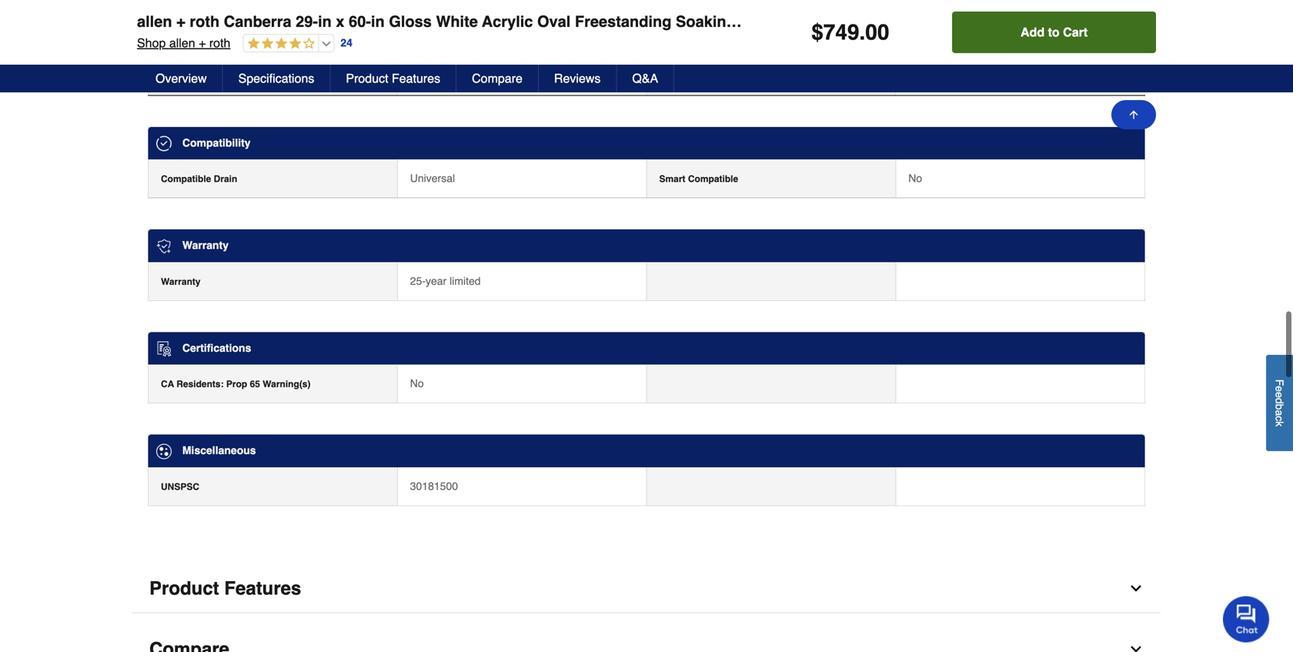 Task type: locate. For each thing, give the bounding box(es) containing it.
$ 749 . 00
[[812, 20, 890, 45]]

1 horizontal spatial product
[[346, 71, 389, 85]]

25-
[[410, 275, 426, 287]]

roth
[[190, 13, 220, 30], [209, 36, 231, 50]]

with
[[803, 13, 834, 30]]

product features for f e e d b a c k
[[149, 578, 301, 599]]

compatible down compatibility
[[161, 174, 211, 185]]

a
[[1274, 410, 1287, 416]]

f
[[1274, 380, 1287, 386]]

chat invite button image
[[1224, 596, 1271, 643]]

1 vertical spatial roth
[[209, 36, 231, 50]]

product features button
[[331, 65, 457, 92], [132, 565, 1162, 613]]

year
[[426, 275, 447, 287]]

1 horizontal spatial in
[[371, 13, 385, 30]]

ca residents: prop 65 warning(s)
[[161, 379, 311, 390]]

1 horizontal spatial drain
[[838, 13, 877, 30]]

f e e d b a c k
[[1274, 380, 1287, 427]]

cart
[[1064, 25, 1088, 39]]

no
[[909, 172, 923, 185], [410, 378, 424, 390]]

0 horizontal spatial in
[[318, 13, 332, 30]]

wall surround type
[[660, 71, 746, 82]]

shop allen + roth
[[137, 36, 231, 50]]

product features button for reviews
[[331, 65, 457, 92]]

1 horizontal spatial product features
[[346, 71, 441, 85]]

.
[[860, 20, 866, 45]]

29-
[[296, 13, 318, 30]]

0 horizontal spatial +
[[176, 13, 185, 30]]

+
[[176, 13, 185, 30], [199, 36, 206, 50]]

miscellaneous
[[182, 445, 256, 457]]

smart
[[660, 174, 686, 185]]

compatible right smart at the right of the page
[[688, 174, 739, 185]]

1 horizontal spatial no
[[909, 172, 923, 185]]

soaking
[[676, 13, 736, 30]]

1 vertical spatial allen
[[169, 36, 195, 50]]

family
[[232, 71, 262, 82]]

0 vertical spatial drain
[[838, 13, 877, 30]]

0 vertical spatial +
[[176, 13, 185, 30]]

1 vertical spatial product features button
[[132, 565, 1162, 613]]

1 vertical spatial product features
[[149, 578, 301, 599]]

0 vertical spatial product features
[[346, 71, 441, 85]]

gloss
[[389, 13, 432, 30]]

compare button
[[457, 65, 539, 92]]

1 in from the left
[[318, 13, 332, 30]]

drain right with
[[838, 13, 877, 30]]

0 horizontal spatial features
[[224, 578, 301, 599]]

compatible
[[161, 174, 211, 185], [688, 174, 739, 185]]

unspsc
[[161, 482, 200, 492]]

0 horizontal spatial product features
[[149, 578, 301, 599]]

product
[[346, 71, 389, 85], [149, 578, 219, 599]]

hand shower included
[[161, 33, 261, 43]]

hardware color family
[[161, 71, 262, 82]]

specifications
[[239, 71, 315, 85]]

1 horizontal spatial +
[[199, 36, 206, 50]]

1 horizontal spatial compatible
[[688, 174, 739, 185]]

0 horizontal spatial product
[[149, 578, 219, 599]]

25-year limited
[[410, 275, 481, 287]]

0 horizontal spatial drain
[[214, 174, 238, 185]]

allen
[[137, 13, 172, 30], [169, 36, 195, 50]]

0 vertical spatial product
[[346, 71, 389, 85]]

in
[[318, 13, 332, 30], [371, 13, 385, 30]]

e
[[1274, 386, 1287, 392], [1274, 392, 1287, 398]]

add to cart
[[1021, 25, 1088, 39]]

1 vertical spatial product
[[149, 578, 219, 599]]

x
[[336, 13, 345, 30]]

allen up shop
[[137, 13, 172, 30]]

e up d at the right bottom
[[1274, 386, 1287, 392]]

2 in from the left
[[371, 13, 385, 30]]

included
[[223, 33, 261, 43]]

1 compatible from the left
[[161, 174, 211, 185]]

+ right hand
[[199, 36, 206, 50]]

roth up 'shower'
[[190, 13, 220, 30]]

24
[[341, 37, 353, 49]]

in left x
[[318, 13, 332, 30]]

product features
[[346, 71, 441, 85], [149, 578, 301, 599]]

warranty up certifications
[[161, 276, 201, 287]]

4.1 stars image
[[244, 37, 315, 51]]

0 vertical spatial warranty
[[182, 239, 229, 252]]

canberra
[[224, 13, 292, 30]]

in left gloss at the left
[[371, 13, 385, 30]]

add to cart button
[[953, 12, 1157, 53]]

1 vertical spatial no
[[410, 378, 424, 390]]

1 vertical spatial warranty
[[161, 276, 201, 287]]

features
[[392, 71, 441, 85], [224, 578, 301, 599]]

0 vertical spatial product features button
[[331, 65, 457, 92]]

1 vertical spatial features
[[224, 578, 301, 599]]

acrylic
[[482, 13, 533, 30]]

1 horizontal spatial features
[[392, 71, 441, 85]]

00
[[866, 20, 890, 45]]

65
[[250, 379, 260, 390]]

residents:
[[177, 379, 224, 390]]

allen right shop
[[169, 36, 195, 50]]

q&a button
[[617, 65, 675, 92]]

drain
[[838, 13, 877, 30], [214, 174, 238, 185]]

product features button for f e e d b a c k
[[132, 565, 1162, 613]]

warranty
[[182, 239, 229, 252], [161, 276, 201, 287]]

roth up color
[[209, 36, 231, 50]]

drain down compatibility
[[214, 174, 238, 185]]

+ up hand
[[176, 13, 185, 30]]

e up b
[[1274, 392, 1287, 398]]

wall
[[660, 71, 678, 82]]

0 horizontal spatial compatible
[[161, 174, 211, 185]]

0 vertical spatial features
[[392, 71, 441, 85]]

chevron down image
[[1129, 581, 1145, 596]]

warranty down compatible drain
[[182, 239, 229, 252]]

oval
[[538, 13, 571, 30]]

prop
[[226, 379, 247, 390]]

drain)
[[969, 13, 1014, 30]]

shop
[[137, 36, 166, 50]]

allen + roth canberra 29-in x 60-in gloss white acrylic oval freestanding soaking bathtub with drain (reversible drain)
[[137, 13, 1014, 30]]



Task type: describe. For each thing, give the bounding box(es) containing it.
0 vertical spatial roth
[[190, 13, 220, 30]]

universal
[[410, 172, 455, 185]]

reviews button
[[539, 65, 617, 92]]

2 compatible from the left
[[688, 174, 739, 185]]

nickel
[[410, 70, 440, 82]]

product features for reviews
[[346, 71, 441, 85]]

0 vertical spatial allen
[[137, 13, 172, 30]]

shower
[[187, 33, 220, 43]]

add
[[1021, 25, 1045, 39]]

b
[[1274, 404, 1287, 410]]

reviews
[[555, 71, 601, 85]]

0 vertical spatial no
[[909, 172, 923, 185]]

product for reviews
[[346, 71, 389, 85]]

1 e from the top
[[1274, 386, 1287, 392]]

hardware
[[161, 71, 203, 82]]

smart compatible
[[660, 174, 739, 185]]

bathtub
[[740, 13, 799, 30]]

k
[[1274, 422, 1287, 427]]

overview
[[156, 71, 207, 85]]

1 vertical spatial +
[[199, 36, 206, 50]]

q&a
[[633, 71, 659, 85]]

30181500
[[410, 480, 458, 492]]

ca
[[161, 379, 174, 390]]

compatibility
[[182, 137, 251, 149]]

60-
[[349, 13, 371, 30]]

0 horizontal spatial no
[[410, 378, 424, 390]]

compare
[[472, 71, 523, 85]]

2 e from the top
[[1274, 392, 1287, 398]]

freestanding
[[575, 13, 672, 30]]

features for f e e d b a c k
[[224, 578, 301, 599]]

limited
[[450, 275, 481, 287]]

c
[[1274, 416, 1287, 422]]

compatible drain
[[161, 174, 238, 185]]

$
[[812, 20, 824, 45]]

type
[[725, 71, 746, 82]]

specifications button
[[223, 65, 331, 92]]

warning(s)
[[263, 379, 311, 390]]

color
[[206, 71, 230, 82]]

f e e d b a c k button
[[1267, 355, 1294, 451]]

d
[[1274, 398, 1287, 404]]

to
[[1049, 25, 1060, 39]]

(reversible
[[882, 13, 965, 30]]

product for f e e d b a c k
[[149, 578, 219, 599]]

749
[[824, 20, 860, 45]]

hand
[[161, 33, 184, 43]]

arrow up image
[[1128, 109, 1141, 121]]

1 vertical spatial drain
[[214, 174, 238, 185]]

overview button
[[140, 65, 223, 92]]

certifications
[[182, 342, 251, 354]]

chevron down image
[[1129, 642, 1145, 652]]

surround
[[681, 71, 723, 82]]

white
[[436, 13, 478, 30]]

features for reviews
[[392, 71, 441, 85]]



Task type: vqa. For each thing, say whether or not it's contained in the screenshot.
Is
no



